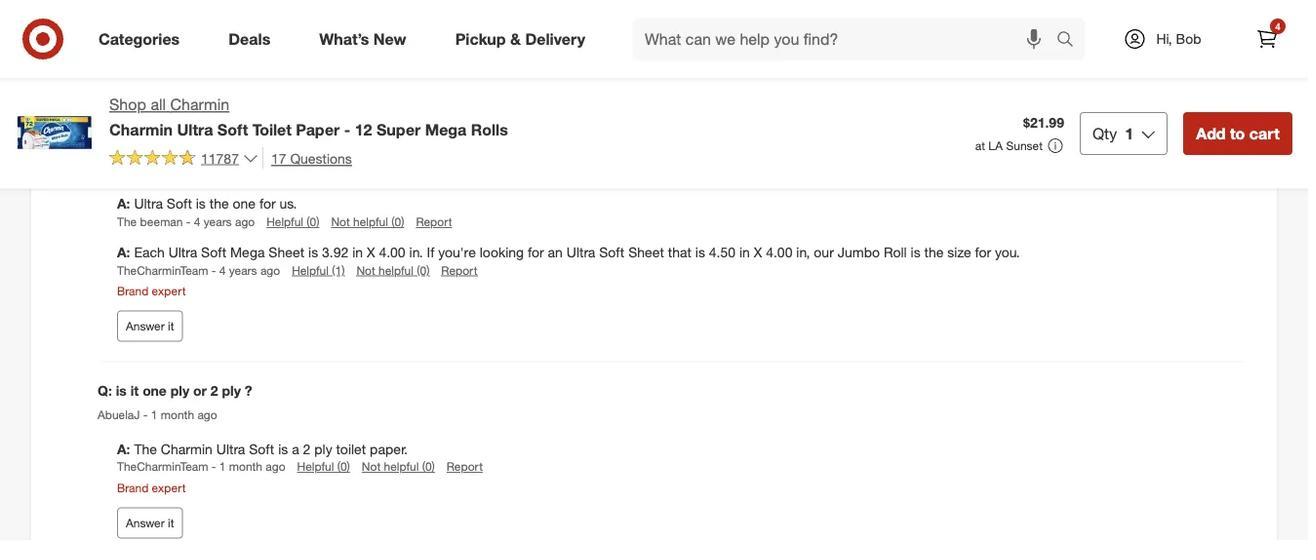 Task type: vqa. For each thing, say whether or not it's contained in the screenshot.
Target
no



Task type: describe. For each thing, give the bounding box(es) containing it.
report button for thecharminteam - 4 years ago
[[441, 262, 478, 279]]

categories link
[[82, 18, 204, 60]]

soft up thecharminteam - 4 years ago
[[201, 244, 226, 261]]

not for thecharminteam - 4 years ago
[[356, 263, 375, 278]]

a: for a: ultra soft is the one for us.
[[117, 196, 130, 213]]

2 sheet from the left
[[628, 244, 664, 261]]

is up the beeman - 4 years ago
[[196, 196, 206, 213]]

linda
[[98, 163, 122, 178]]

brand expert for the
[[117, 481, 186, 495]]

at la sunset
[[975, 138, 1043, 153]]

2 horizontal spatial ply
[[314, 441, 332, 458]]

it for it's answer it button
[[168, 517, 174, 531]]

brand expert for each
[[117, 284, 186, 298]]

9
[[264, 39, 271, 54]]

answer it for the
[[126, 320, 174, 334]]

ago inside q: is it one ply or 2 ply ? abuelaj - 1 month ago
[[197, 408, 217, 423]]

toilet
[[253, 120, 292, 139]]

helpful  (1) button
[[292, 262, 345, 279]]

new
[[374, 29, 406, 48]]

2 4.5 from the left
[[246, 138, 265, 155]]

ago down "a: the charmin ultra soft is a 2 ply toilet paper."
[[266, 460, 285, 475]]

shrunken
[[260, 19, 316, 37]]

the inside q: are the sheets 4.5 x 4.5 inches? linda - 4 years ago
[[141, 138, 161, 155]]

1 4.00 from the left
[[379, 244, 405, 261]]

since
[[395, 19, 427, 37]]

$21.99
[[1023, 114, 1064, 131]]

ultra up beeman
[[134, 196, 163, 213]]

1 x from the left
[[367, 244, 375, 261]]

helpful  (1)
[[292, 263, 345, 278]]

is up helpful  (1)
[[308, 244, 318, 261]]

paper
[[296, 120, 340, 139]]

1 horizontal spatial 1
[[219, 460, 226, 475]]

- down "a: the charmin ultra soft is a 2 ply toilet paper."
[[211, 460, 216, 475]]

3.92
[[322, 244, 349, 261]]

brand for the charmin ultra soft is a 2 ply toilet paper.
[[117, 481, 149, 495]]

us.
[[280, 196, 297, 213]]

rolls
[[471, 120, 508, 139]]

ultra inside shop all charmin charmin ultra soft toilet paper - 12 super mega rolls
[[177, 120, 213, 139]]

0 vertical spatial 2
[[431, 19, 439, 37]]

2 4.00 from the left
[[766, 244, 793, 261]]

is right roll
[[911, 244, 921, 261]]

search
[[1048, 31, 1095, 50]]

1 in from the left
[[352, 244, 363, 261]]

q: are the sheets 4.5 x 4.5 inches? linda - 4 years ago
[[98, 138, 319, 178]]

shop
[[109, 95, 146, 114]]

0 horizontal spatial ply
[[171, 383, 189, 400]]

jumbo
[[838, 244, 880, 261]]

1 answer from the top
[[126, 75, 165, 89]]

is left a
[[278, 441, 288, 458]]

pickup & delivery link
[[439, 18, 610, 60]]

What can we help you find? suggestions appear below search field
[[633, 18, 1061, 60]]

thecharminteam - 4 years ago
[[117, 263, 280, 278]]

the for a:
[[134, 441, 157, 458]]

categories
[[99, 29, 180, 48]]

it for 3rd answer it button from the bottom
[[168, 75, 174, 89]]

month inside q: is it one ply or 2 ply ? abuelaj - 1 month ago
[[161, 408, 194, 423]]

la
[[989, 138, 1003, 153]]

you.
[[995, 244, 1020, 261]]

what's
[[319, 29, 369, 48]]

beeman
[[140, 215, 183, 230]]

1 sheet from the left
[[269, 244, 305, 261]]

11787 link
[[109, 147, 258, 171]]

pickup & delivery
[[455, 29, 585, 48]]

if
[[427, 244, 434, 261]]

expert for ultra
[[152, 284, 186, 298]]

each
[[134, 244, 165, 261]]

hi, bob
[[1156, 30, 1201, 47]]

- inside q: are the sheets 4.5 x 4.5 inches? linda - 4 years ago
[[126, 163, 130, 178]]

or
[[193, 383, 207, 400]]

not helpful  (0) button for the beeman - 4 years ago
[[331, 214, 404, 231]]

sheets
[[165, 138, 208, 155]]

at
[[975, 138, 985, 153]]

soft inside shop all charmin charmin ultra soft toilet paper - 12 super mega rolls
[[217, 120, 248, 139]]

0 vertical spatial 1
[[1125, 124, 1134, 143]]

it's
[[238, 19, 256, 37]]

is right that
[[695, 244, 705, 261]]

4.50
[[709, 244, 736, 261]]

soft left a
[[249, 441, 274, 458]]

toilet
[[336, 441, 366, 458]]

brand for each ultra soft mega sheet is 3.92 in x 4.00 in. if you're looking for an ultra soft sheet that is 4.50 in x 4.00 in, our jumbo roll is the size for you.
[[117, 284, 149, 298]]

what's new
[[319, 29, 406, 48]]

roll
[[884, 244, 907, 261]]

questions
[[290, 150, 352, 167]]

helpful for thecharminteam - 1 month ago
[[384, 460, 419, 475]]

answer it button for the
[[117, 311, 183, 343]]

add to cart
[[1196, 124, 1280, 143]]

ago inside q: are the sheets 4.5 x 4.5 inches? linda - 4 years ago
[[175, 163, 194, 178]]

you
[[162, 19, 184, 37]]

soft up the beeman - 4 years ago
[[167, 196, 192, 213]]

12
[[355, 120, 372, 139]]

helpful  (0) button for us.
[[267, 214, 319, 231]]

17 questions link
[[262, 147, 352, 169]]

a: the charmin ultra soft is a 2 ply toilet paper.
[[117, 441, 408, 458]]

x
[[235, 138, 242, 155]]

answer it button for it
[[117, 508, 183, 540]]

the beeman - 4 years ago
[[117, 215, 255, 230]]

an
[[548, 244, 563, 261]]

helpful for thecharminteam - 4 years ago
[[379, 263, 414, 278]]

1 vertical spatial charmin
[[109, 120, 173, 139]]

that
[[668, 244, 692, 261]]

report button for betty the careful shopper - 9 days ago
[[483, 38, 519, 55]]

ago!
[[479, 19, 506, 37]]

a: each ultra soft mega sheet is 3.92 in x 4.00 in. if you're looking for an ultra soft sheet that is 4.50 in x 4.00 in, our jumbo roll is the size for you.
[[117, 244, 1020, 261]]

delivery
[[525, 29, 585, 48]]

not helpful  (0) for thecharminteam - 1 month ago
[[362, 460, 435, 475]]

- left 9
[[256, 39, 261, 54]]

deals link
[[212, 18, 295, 60]]

not helpful  (0) button for thecharminteam - 4 years ago
[[356, 262, 430, 279]]

super
[[377, 120, 421, 139]]

&
[[510, 29, 521, 48]]

?
[[245, 383, 252, 400]]

thecharminteam - 1 month ago
[[117, 460, 285, 475]]

4 link
[[1246, 18, 1289, 60]]

- down the beeman - 4 years ago
[[211, 263, 216, 278]]

1 vertical spatial month
[[229, 460, 262, 475]]

4 down the beeman - 4 years ago
[[219, 263, 226, 278]]

helpful for thecharminteam - 1 month ago
[[297, 460, 334, 475]]

inches?
[[269, 138, 319, 155]]

ago left helpful  (1)
[[260, 263, 280, 278]]

abuelaj
[[98, 408, 140, 423]]

years left the ago!
[[443, 19, 475, 37]]

thecharminteam for the
[[117, 460, 208, 475]]

pickup
[[455, 29, 506, 48]]

looking
[[480, 244, 524, 261]]

report for the beeman - 4 years ago
[[416, 215, 452, 230]]

helpful for the beeman - 4 years ago
[[267, 215, 303, 230]]

deals
[[228, 29, 270, 48]]

1 vertical spatial the
[[117, 215, 137, 230]]

careful
[[171, 39, 206, 54]]

q: is it one ply or 2 ply ? abuelaj - 1 month ago
[[98, 383, 252, 423]]

shopper
[[210, 39, 253, 54]]

to
[[1230, 124, 1245, 143]]



Task type: locate. For each thing, give the bounding box(es) containing it.
- inside q: is it one ply or 2 ply ? abuelaj - 1 month ago
[[143, 408, 148, 423]]

1 vertical spatial one
[[143, 383, 167, 400]]

1 horizontal spatial 2
[[303, 441, 311, 458]]

ago down a: ultra soft is the one for us.
[[235, 215, 255, 230]]

not for thecharminteam - 1 month ago
[[362, 460, 381, 475]]

1 inside q: is it one ply or 2 ply ? abuelaj - 1 month ago
[[151, 408, 158, 423]]

0 vertical spatial answer it
[[126, 75, 174, 89]]

helpful  (0) down toilet
[[297, 460, 350, 475]]

in.
[[409, 244, 423, 261]]

soft right an
[[599, 244, 625, 261]]

3 answer from the top
[[126, 517, 165, 531]]

0 horizontal spatial x
[[367, 244, 375, 261]]

1 vertical spatial answer
[[126, 320, 165, 334]]

our
[[814, 244, 834, 261]]

answer it down thecharminteam - 1 month ago
[[126, 517, 174, 531]]

one left us.
[[233, 196, 256, 213]]

betty
[[117, 39, 145, 54]]

0 horizontal spatial sheet
[[269, 244, 305, 261]]

not helpful  (0) down since
[[398, 39, 471, 54]]

in right '4.50' at the top right
[[739, 244, 750, 261]]

helpful  (0) button down toilet
[[297, 459, 350, 476]]

report button for thecharminteam - 1 month ago
[[447, 459, 483, 476]]

1 right the qty
[[1125, 124, 1134, 143]]

0 horizontal spatial 4.5
[[212, 138, 231, 155]]

1 vertical spatial brand
[[117, 481, 149, 495]]

answer it for it
[[126, 517, 174, 531]]

month down or
[[161, 408, 194, 423]]

1 horizontal spatial the
[[210, 196, 229, 213]]

4 right "linda"
[[134, 163, 140, 178]]

not for the beeman - 4 years ago
[[331, 215, 350, 230]]

all
[[151, 95, 166, 114]]

- inside shop all charmin charmin ultra soft toilet paper - 12 super mega rolls
[[344, 120, 350, 139]]

2 right or
[[211, 383, 218, 400]]

helpful for betty the careful shopper - 9 days ago
[[420, 39, 455, 54]]

0 horizontal spatial 4.00
[[379, 244, 405, 261]]

month
[[161, 408, 194, 423], [229, 460, 262, 475]]

2 answer from the top
[[126, 320, 165, 334]]

17 questions
[[271, 150, 352, 167]]

1 horizontal spatial month
[[229, 460, 262, 475]]

helpful for thecharminteam - 4 years ago
[[292, 263, 329, 278]]

a: for a: each ultra soft mega sheet is 3.92 in x 4.00 in. if you're looking for an ultra soft sheet that is 4.50 in x 4.00 in, our jumbo roll is the size for you.
[[117, 244, 130, 261]]

-
[[256, 39, 261, 54], [344, 120, 350, 139], [126, 163, 130, 178], [186, 215, 191, 230], [211, 263, 216, 278], [143, 408, 148, 423], [211, 460, 216, 475]]

2 vertical spatial the
[[134, 441, 157, 458]]

one
[[233, 196, 256, 213], [143, 383, 167, 400]]

2 x from the left
[[754, 244, 762, 261]]

2 answer it from the top
[[126, 320, 174, 334]]

ply left toilet
[[314, 441, 332, 458]]

years inside q: are the sheets 4.5 x 4.5 inches? linda - 4 years ago
[[143, 163, 171, 178]]

2 answer it button from the top
[[117, 311, 183, 343]]

1 vertical spatial answer it button
[[117, 311, 183, 343]]

1 expert from the top
[[152, 284, 186, 298]]

not down since
[[398, 39, 417, 54]]

3 answer it from the top
[[126, 517, 174, 531]]

ago down or
[[197, 408, 217, 423]]

1 brand from the top
[[117, 284, 149, 298]]

qty
[[1093, 124, 1117, 143]]

1 vertical spatial answer it
[[126, 320, 174, 334]]

1 vertical spatial thecharminteam
[[117, 460, 208, 475]]

a: left each
[[117, 244, 130, 261]]

2 horizontal spatial the
[[924, 244, 944, 261]]

4.00 left in.
[[379, 244, 405, 261]]

2 vertical spatial the
[[924, 244, 944, 261]]

0 vertical spatial helpful  (0)
[[334, 39, 386, 54]]

11787
[[201, 150, 239, 167]]

1 vertical spatial brand expert
[[117, 481, 186, 495]]

the
[[148, 39, 168, 54], [117, 215, 137, 230], [134, 441, 157, 458]]

cart
[[1249, 124, 1280, 143]]

the right are
[[141, 138, 161, 155]]

expert down thecharminteam - 4 years ago
[[152, 284, 186, 298]]

1 right the abuelaj at the bottom left of the page
[[151, 408, 158, 423]]

ago down sheets
[[175, 163, 194, 178]]

not for betty the careful shopper - 9 days ago
[[398, 39, 417, 54]]

for right size
[[975, 244, 991, 261]]

0 horizontal spatial 1
[[151, 408, 158, 423]]

1 q: from the top
[[98, 138, 112, 155]]

0 vertical spatial q:
[[98, 138, 112, 155]]

2 vertical spatial charmin
[[161, 441, 213, 458]]

report for betty the careful shopper - 9 days ago
[[483, 39, 519, 54]]

1 horizontal spatial one
[[233, 196, 256, 213]]

it
[[168, 75, 174, 89], [168, 320, 174, 334], [130, 383, 139, 400], [168, 517, 174, 531]]

the up the beeman - 4 years ago
[[210, 196, 229, 213]]

not helpful  (0) button for betty the careful shopper - 9 days ago
[[398, 38, 471, 55]]

2 in from the left
[[739, 244, 750, 261]]

2 right a
[[303, 441, 311, 458]]

2 thecharminteam from the top
[[117, 460, 208, 475]]

2 vertical spatial answer it button
[[117, 508, 183, 540]]

1 horizontal spatial x
[[754, 244, 762, 261]]

helpful  (0) for significantly
[[334, 39, 386, 54]]

charmin
[[170, 95, 229, 114], [109, 120, 173, 139], [161, 441, 213, 458]]

0 vertical spatial brand
[[117, 284, 149, 298]]

q: for q: are the sheets 4.5 x 4.5 inches?
[[98, 138, 112, 155]]

helpful for betty the careful shopper - 9 days ago
[[334, 39, 370, 54]]

mega left rolls
[[425, 120, 467, 139]]

helpful for the beeman - 4 years ago
[[353, 215, 388, 230]]

0 horizontal spatial 2
[[211, 383, 218, 400]]

0 vertical spatial answer
[[126, 75, 165, 89]]

ply left or
[[171, 383, 189, 400]]

a:
[[117, 19, 130, 37], [117, 196, 130, 213], [117, 244, 130, 261], [117, 441, 130, 458]]

not helpful  (0) button down in.
[[356, 262, 430, 279]]

1 answer it button from the top
[[117, 66, 183, 98]]

soft up 11787
[[217, 120, 248, 139]]

1 horizontal spatial for
[[528, 244, 544, 261]]

add to cart button
[[1184, 112, 1293, 155]]

- down a: ultra soft is the one for us.
[[186, 215, 191, 230]]

image of charmin ultra soft toilet paper - 12 super mega rolls image
[[16, 94, 94, 172]]

4.00 left in,
[[766, 244, 793, 261]]

report for thecharminteam - 4 years ago
[[441, 263, 478, 278]]

4 right bob
[[1275, 20, 1281, 32]]

3 a: from the top
[[117, 244, 130, 261]]

1 a: from the top
[[117, 19, 130, 37]]

bet
[[214, 19, 234, 37]]

1 thecharminteam from the top
[[117, 263, 208, 278]]

helpful left (1)
[[292, 263, 329, 278]]

0 horizontal spatial one
[[143, 383, 167, 400]]

4 inside 4 link
[[1275, 20, 1281, 32]]

1 horizontal spatial mega
[[425, 120, 467, 139]]

not helpful  (0) down the paper.
[[362, 460, 435, 475]]

mega
[[425, 120, 467, 139], [230, 244, 265, 261]]

thecharminteam down q: is it one ply or 2 ply ? abuelaj - 1 month ago
[[117, 460, 208, 475]]

is up the abuelaj at the bottom left of the page
[[116, 383, 127, 400]]

a: and you can bet it's shrunken significantly since 2 years ago!
[[117, 19, 506, 37]]

are
[[116, 138, 137, 155]]

a: for a: the charmin ultra soft is a 2 ply toilet paper.
[[117, 441, 130, 458]]

charmin for the
[[161, 441, 213, 458]]

one left or
[[143, 383, 167, 400]]

answer it button down betty
[[117, 66, 183, 98]]

helpful down a
[[297, 460, 334, 475]]

- right "linda"
[[126, 163, 130, 178]]

it down thecharminteam - 4 years ago
[[168, 320, 174, 334]]

paper.
[[370, 441, 408, 458]]

helpful
[[334, 39, 370, 54], [267, 215, 303, 230], [292, 263, 329, 278], [297, 460, 334, 475]]

years down a: ultra soft is the one for us.
[[204, 215, 232, 230]]

answer up all
[[126, 75, 165, 89]]

not helpful  (0) for thecharminteam - 4 years ago
[[356, 263, 430, 278]]

4.5
[[212, 138, 231, 155], [246, 138, 265, 155]]

answer it button down thecharminteam - 1 month ago
[[117, 508, 183, 540]]

answer it
[[126, 75, 174, 89], [126, 320, 174, 334], [126, 517, 174, 531]]

a: ultra soft is the one for us.
[[117, 196, 297, 213]]

2 vertical spatial helpful  (0)
[[297, 460, 350, 475]]

0 horizontal spatial in
[[352, 244, 363, 261]]

add
[[1196, 124, 1226, 143]]

ply
[[171, 383, 189, 400], [222, 383, 241, 400], [314, 441, 332, 458]]

the
[[141, 138, 161, 155], [210, 196, 229, 213], [924, 244, 944, 261]]

1 vertical spatial helpful  (0) button
[[267, 214, 319, 231]]

0 vertical spatial brand expert
[[117, 284, 186, 298]]

the for betty
[[148, 39, 168, 54]]

a: for a: and you can bet it's shrunken significantly since 2 years ago!
[[117, 19, 130, 37]]

1 brand expert from the top
[[117, 284, 186, 298]]

4.00
[[379, 244, 405, 261], [766, 244, 793, 261]]

1 4.5 from the left
[[212, 138, 231, 155]]

0 vertical spatial one
[[233, 196, 256, 213]]

mega up thecharminteam - 4 years ago
[[230, 244, 265, 261]]

4.5 left x
[[212, 138, 231, 155]]

17
[[271, 150, 286, 167]]

expert for charmin
[[152, 481, 186, 495]]

1 horizontal spatial ply
[[222, 383, 241, 400]]

0 vertical spatial month
[[161, 408, 194, 423]]

0 horizontal spatial mega
[[230, 244, 265, 261]]

it down thecharminteam - 1 month ago
[[168, 517, 174, 531]]

0 horizontal spatial month
[[161, 408, 194, 423]]

q: up the abuelaj at the bottom left of the page
[[98, 383, 112, 400]]

years
[[443, 19, 475, 37], [143, 163, 171, 178], [204, 215, 232, 230], [229, 263, 257, 278]]

significantly
[[320, 19, 391, 37]]

1 vertical spatial expert
[[152, 481, 186, 495]]

ultra right an
[[567, 244, 595, 261]]

you're
[[438, 244, 476, 261]]

brand down thecharminteam - 1 month ago
[[117, 481, 149, 495]]

1 vertical spatial 2
[[211, 383, 218, 400]]

1 down "a: the charmin ultra soft is a 2 ply toilet paper."
[[219, 460, 226, 475]]

4 down a: ultra soft is the one for us.
[[194, 215, 200, 230]]

0 vertical spatial the
[[148, 39, 168, 54]]

years down the beeman - 4 years ago
[[229, 263, 257, 278]]

q: left are
[[98, 138, 112, 155]]

in,
[[796, 244, 810, 261]]

not helpful  (0) button down since
[[398, 38, 471, 55]]

ultra
[[177, 120, 213, 139], [134, 196, 163, 213], [168, 244, 197, 261], [567, 244, 595, 261], [216, 441, 245, 458]]

0 vertical spatial the
[[141, 138, 161, 155]]

0 vertical spatial helpful  (0) button
[[334, 38, 386, 55]]

the left beeman
[[117, 215, 137, 230]]

expert down thecharminteam - 1 month ago
[[152, 481, 186, 495]]

ago down a: and you can bet it's shrunken significantly since 2 years ago!
[[302, 39, 322, 54]]

1 vertical spatial helpful  (0)
[[267, 215, 319, 230]]

not helpful  (0) button up 3.92
[[331, 214, 404, 231]]

answer it up all
[[126, 75, 174, 89]]

helpful  (0) for us.
[[267, 215, 319, 230]]

answer for it
[[126, 517, 165, 531]]

days
[[274, 39, 299, 54]]

not helpful  (0) down in.
[[356, 263, 430, 278]]

q: inside q: are the sheets 4.5 x 4.5 inches? linda - 4 years ago
[[98, 138, 112, 155]]

sheet
[[269, 244, 305, 261], [628, 244, 664, 261]]

4.5 right x
[[246, 138, 265, 155]]

1 horizontal spatial 4.5
[[246, 138, 265, 155]]

2 horizontal spatial 2
[[431, 19, 439, 37]]

2 brand from the top
[[117, 481, 149, 495]]

expert
[[152, 284, 186, 298], [152, 481, 186, 495]]

helpful
[[420, 39, 455, 54], [353, 215, 388, 230], [379, 263, 414, 278], [384, 460, 419, 475]]

the down and
[[148, 39, 168, 54]]

2 expert from the top
[[152, 481, 186, 495]]

not helpful  (0) button down the paper.
[[362, 459, 435, 476]]

2 q: from the top
[[98, 383, 112, 400]]

2 brand expert from the top
[[117, 481, 186, 495]]

(1)
[[332, 263, 345, 278]]

it for answer it button corresponding to the
[[168, 320, 174, 334]]

ultra up thecharminteam - 4 years ago
[[168, 244, 197, 261]]

1
[[1125, 124, 1134, 143], [151, 408, 158, 423], [219, 460, 226, 475]]

x right 3.92
[[367, 244, 375, 261]]

and
[[134, 19, 159, 37]]

2 horizontal spatial 1
[[1125, 124, 1134, 143]]

ultra up 11787 link
[[177, 120, 213, 139]]

x
[[367, 244, 375, 261], [754, 244, 762, 261]]

bob
[[1176, 30, 1201, 47]]

one inside q: is it one ply or 2 ply ? abuelaj - 1 month ago
[[143, 383, 167, 400]]

q: inside q: is it one ply or 2 ply ? abuelaj - 1 month ago
[[98, 383, 112, 400]]

can
[[188, 19, 210, 37]]

for
[[259, 196, 276, 213], [528, 244, 544, 261], [975, 244, 991, 261]]

not helpful  (0) up 3.92
[[331, 215, 404, 230]]

betty the careful shopper - 9 days ago
[[117, 39, 322, 54]]

thecharminteam for each
[[117, 263, 208, 278]]

charmin down shop
[[109, 120, 173, 139]]

sheet up helpful  (1)
[[269, 244, 305, 261]]

2 horizontal spatial for
[[975, 244, 991, 261]]

4 inside q: are the sheets 4.5 x 4.5 inches? linda - 4 years ago
[[134, 163, 140, 178]]

report button for the beeman - 4 years ago
[[416, 214, 452, 231]]

years down sheets
[[143, 163, 171, 178]]

for left us.
[[259, 196, 276, 213]]

q: for q: is it one ply or 2 ply ?
[[98, 383, 112, 400]]

2 right since
[[431, 19, 439, 37]]

not helpful  (0) for betty the careful shopper - 9 days ago
[[398, 39, 471, 54]]

a: down the abuelaj at the bottom left of the page
[[117, 441, 130, 458]]

answer it button
[[117, 66, 183, 98], [117, 311, 183, 343], [117, 508, 183, 540]]

charmin for all
[[170, 95, 229, 114]]

0 vertical spatial answer it button
[[117, 66, 183, 98]]

4 a: from the top
[[117, 441, 130, 458]]

hi,
[[1156, 30, 1172, 47]]

charmin right all
[[170, 95, 229, 114]]

report button
[[483, 38, 519, 55], [416, 214, 452, 231], [441, 262, 478, 279], [447, 459, 483, 476]]

2 inside q: is it one ply or 2 ply ? abuelaj - 1 month ago
[[211, 383, 218, 400]]

answer it down thecharminteam - 4 years ago
[[126, 320, 174, 334]]

2 vertical spatial helpful  (0) button
[[297, 459, 350, 476]]

answer for the
[[126, 320, 165, 334]]

the down the abuelaj at the bottom left of the page
[[134, 441, 157, 458]]

search button
[[1048, 18, 1095, 64]]

ultra up thecharminteam - 1 month ago
[[216, 441, 245, 458]]

thecharminteam
[[117, 263, 208, 278], [117, 460, 208, 475]]

1 answer it from the top
[[126, 75, 174, 89]]

brand down each
[[117, 284, 149, 298]]

0 vertical spatial thecharminteam
[[117, 263, 208, 278]]

1 vertical spatial q:
[[98, 383, 112, 400]]

a: up betty
[[117, 19, 130, 37]]

0 horizontal spatial for
[[259, 196, 276, 213]]

is
[[196, 196, 206, 213], [308, 244, 318, 261], [695, 244, 705, 261], [911, 244, 921, 261], [116, 383, 127, 400], [278, 441, 288, 458]]

2 vertical spatial answer it
[[126, 517, 174, 531]]

not helpful  (0) for the beeman - 4 years ago
[[331, 215, 404, 230]]

1 horizontal spatial in
[[739, 244, 750, 261]]

brand expert down each
[[117, 284, 186, 298]]

helpful inside button
[[292, 263, 329, 278]]

0 vertical spatial charmin
[[170, 95, 229, 114]]

1 horizontal spatial sheet
[[628, 244, 664, 261]]

a
[[292, 441, 299, 458]]

not up 3.92
[[331, 215, 350, 230]]

1 vertical spatial 1
[[151, 408, 158, 423]]

in right 3.92
[[352, 244, 363, 261]]

not helpful  (0) button
[[398, 38, 471, 55], [331, 214, 404, 231], [356, 262, 430, 279], [362, 459, 435, 476]]

helpful  (0) button for significantly
[[334, 38, 386, 55]]

2 a: from the top
[[117, 196, 130, 213]]

1 vertical spatial the
[[210, 196, 229, 213]]

2 vertical spatial 2
[[303, 441, 311, 458]]

0 vertical spatial expert
[[152, 284, 186, 298]]

not helpful  (0) button for thecharminteam - 1 month ago
[[362, 459, 435, 476]]

0 vertical spatial mega
[[425, 120, 467, 139]]

not
[[398, 39, 417, 54], [331, 215, 350, 230], [356, 263, 375, 278], [362, 460, 381, 475]]

shop all charmin charmin ultra soft toilet paper - 12 super mega rolls
[[109, 95, 508, 139]]

size
[[948, 244, 971, 261]]

- left 12
[[344, 120, 350, 139]]

1 vertical spatial mega
[[230, 244, 265, 261]]

helpful  (0) down 'significantly'
[[334, 39, 386, 54]]

mega inside shop all charmin charmin ultra soft toilet paper - 12 super mega rolls
[[425, 120, 467, 139]]

helpful  (0) down us.
[[267, 215, 319, 230]]

2 vertical spatial answer
[[126, 517, 165, 531]]

brand expert
[[117, 284, 186, 298], [117, 481, 186, 495]]

it inside q: is it one ply or 2 ply ? abuelaj - 1 month ago
[[130, 383, 139, 400]]

report for thecharminteam - 1 month ago
[[447, 460, 483, 475]]

sheet left that
[[628, 244, 664, 261]]

brand
[[117, 284, 149, 298], [117, 481, 149, 495]]

what's new link
[[303, 18, 431, 60]]

qty 1
[[1093, 124, 1134, 143]]

sunset
[[1006, 138, 1043, 153]]

q:
[[98, 138, 112, 155], [98, 383, 112, 400]]

3 answer it button from the top
[[117, 508, 183, 540]]

for left an
[[528, 244, 544, 261]]

answer down each
[[126, 320, 165, 334]]

is inside q: is it one ply or 2 ply ? abuelaj - 1 month ago
[[116, 383, 127, 400]]

report
[[483, 39, 519, 54], [416, 215, 452, 230], [441, 263, 478, 278], [447, 460, 483, 475]]

0 horizontal spatial the
[[141, 138, 161, 155]]

1 horizontal spatial 4.00
[[766, 244, 793, 261]]

answer down thecharminteam - 1 month ago
[[126, 517, 165, 531]]

not right (1)
[[356, 263, 375, 278]]

2 vertical spatial 1
[[219, 460, 226, 475]]



